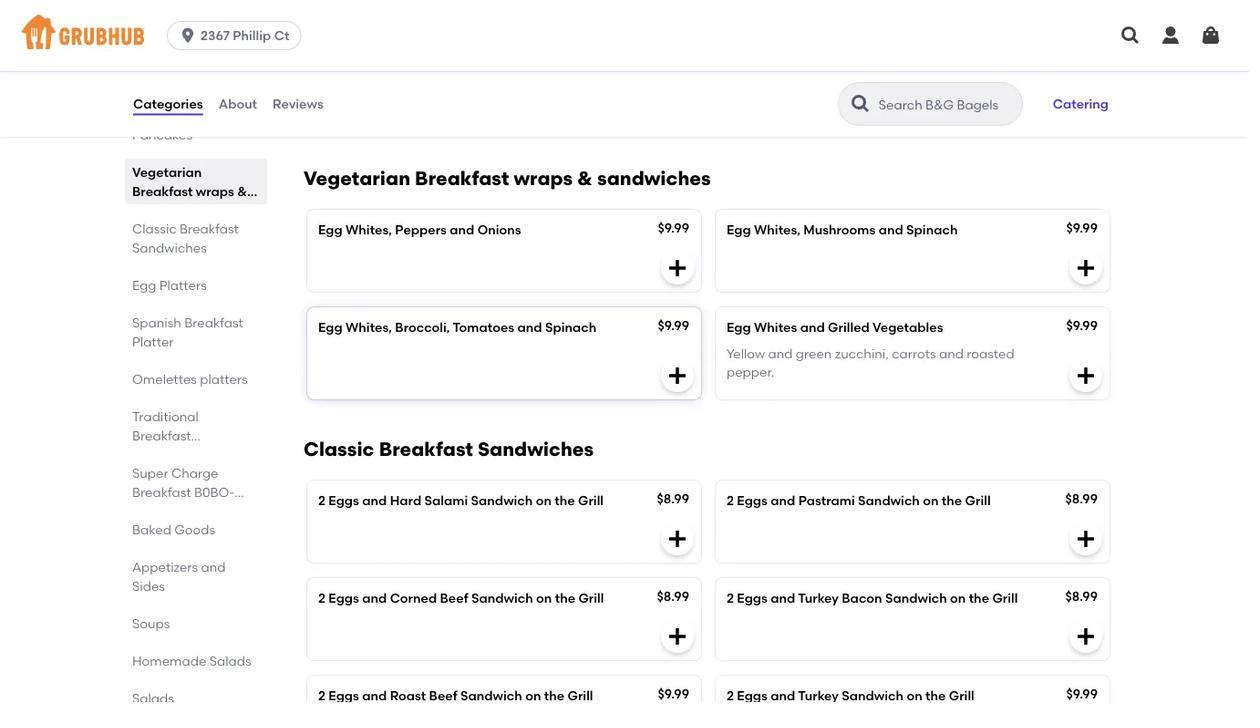 Task type: describe. For each thing, give the bounding box(es) containing it.
baked
[[132, 522, 171, 537]]

egg for egg whites and grilled vegetables
[[727, 320, 751, 335]]

mushrooms
[[804, 222, 876, 238]]

2 eggs and hard salami sandwich on the grill
[[318, 493, 604, 508]]

appetizers and sides
[[132, 559, 226, 594]]

meat
[[502, 59, 535, 74]]

salami
[[424, 493, 468, 508]]

sides
[[132, 578, 165, 594]]

$8.99 for 2 eggs and hard salami sandwich on the grill
[[657, 491, 689, 507]]

whites, for broccoli,
[[346, 320, 392, 335]]

sandwiches for vegetarian breakfast wraps & sandwiches classic  breakfast sandwiches
[[132, 202, 206, 218]]

egg whites, broccoli, tomatoes and spinach
[[318, 320, 597, 335]]

and left meat
[[475, 59, 499, 74]]

2367
[[201, 28, 230, 43]]

sandwich right pastrami
[[858, 493, 920, 508]]

breakfast for vegetarian breakfast wraps & sandwiches
[[415, 167, 509, 190]]

2 for 2 eggs and turkey bacon sandwich on the grill
[[727, 590, 734, 606]]

2 eggs and pastrami sandwich on the grill
[[727, 493, 991, 508]]

breakfast down 'vegetarian breakfast wraps & sandwiches' tab
[[180, 221, 239, 236]]

traditional breakfast sandwiches. bec- sec-tec-blt tab
[[132, 407, 260, 481]]

tomatoes
[[453, 320, 514, 335]]

egg inside tab
[[132, 277, 156, 293]]

french for french toast with fresh fruit
[[727, 59, 770, 74]]

1 vertical spatial spinach
[[545, 320, 597, 335]]

blt
[[193, 466, 215, 481]]

egg platters tab
[[132, 275, 260, 295]]

fresh
[[839, 59, 873, 74]]

reviews
[[273, 96, 323, 112]]

pastrami
[[798, 493, 855, 508]]

sandwiches inside vegetarian breakfast wraps & sandwiches classic  breakfast sandwiches
[[132, 240, 207, 255]]

bec-
[[213, 447, 244, 462]]

french toast with fresh fruit
[[727, 59, 904, 74]]

main navigation navigation
[[0, 0, 1249, 71]]

1 $9.99 button from the left
[[307, 676, 701, 703]]

baked goods tab
[[132, 520, 260, 539]]

pancakes tab
[[132, 125, 260, 144]]

egg for egg whites, peppers and onions
[[318, 222, 343, 238]]

omelettes platters
[[132, 371, 248, 387]]

broccoli,
[[395, 320, 450, 335]]

and left onions
[[450, 222, 474, 238]]

breakfast for vegetarian breakfast wraps & sandwiches classic  breakfast sandwiches
[[132, 183, 193, 199]]

french toast with 2 eggs and meat
[[318, 59, 535, 74]]

sec-
[[132, 466, 162, 481]]

on for 2 eggs and hard salami sandwich on the grill
[[536, 493, 552, 508]]

2 for 2 eggs and hard salami sandwich on the grill
[[318, 493, 326, 508]]

ct
[[274, 28, 289, 43]]

breakfast for classic  breakfast sandwiches
[[379, 438, 473, 461]]

2 tab from the top
[[132, 688, 260, 703]]

platter
[[132, 334, 174, 349]]

with for 2
[[401, 59, 428, 74]]

svg image for egg whites, mushrooms and spinach
[[1075, 257, 1097, 279]]

corned
[[390, 590, 437, 606]]

pancakes
[[132, 127, 192, 142]]

the for 2 eggs and turkey bacon sandwich on the grill
[[969, 590, 989, 606]]

egg for egg whites, broccoli, tomatoes and spinach
[[318, 320, 343, 335]]

soups
[[132, 615, 170, 631]]

grill for 2 eggs and hard salami sandwich on the grill
[[578, 493, 604, 508]]

2 eggs and turkey bacon sandwich on the grill
[[727, 590, 1018, 606]]

and right "carrots"
[[939, 346, 964, 361]]

$8.99 for 2 eggs and corned beef sandwich on the grill
[[657, 589, 689, 604]]

1 $12.99 from the left
[[652, 57, 689, 73]]

vegetarian breakfast wraps & sandwiches
[[304, 167, 711, 190]]

svg image for egg whites, peppers and onions
[[667, 257, 688, 279]]

spanish breakfast platter tab
[[132, 313, 260, 351]]

eggs for 2 eggs and pastrami sandwich on the grill
[[737, 493, 768, 508]]

appetizers and sides tab
[[132, 557, 260, 595]]

homemade
[[132, 653, 206, 668]]

and left hard
[[362, 493, 387, 508]]

$8.99 for 2 eggs and pastrami sandwich on the grill
[[1065, 491, 1098, 507]]

whites, for mushrooms
[[754, 222, 801, 238]]

the for 2 eggs and corned beef sandwich on the grill
[[555, 590, 575, 606]]

goods
[[174, 522, 215, 537]]

the for 2 eggs and hard salami sandwich on the grill
[[555, 493, 575, 508]]

yellow and green zucchini, carrots and roasted pepper.
[[727, 346, 1015, 380]]

roasted
[[967, 346, 1015, 361]]

categories button
[[132, 71, 204, 137]]

baked goods
[[132, 522, 215, 537]]

2367 phillip ct button
[[167, 21, 308, 50]]

2 $9.99 button from the left
[[716, 676, 1110, 703]]

eggs for 2 eggs and corned beef sandwich on the grill
[[329, 590, 359, 606]]

1 tab from the top
[[132, 463, 260, 501]]

egg platters
[[132, 277, 207, 293]]

sandwich for 2 eggs and hard salami sandwich on the grill
[[471, 493, 533, 508]]

whites
[[754, 320, 797, 335]]

egg whites, peppers and onions
[[318, 222, 521, 238]]



Task type: vqa. For each thing, say whether or not it's contained in the screenshot.
Egg
yes



Task type: locate. For each thing, give the bounding box(es) containing it.
sandwiches.
[[132, 447, 210, 462]]

eggs left pastrami
[[737, 493, 768, 508]]

about button
[[218, 71, 258, 137]]

2 eggs and corned beef sandwich on the grill
[[318, 590, 604, 606]]

french
[[318, 59, 361, 74], [727, 59, 770, 74]]

0 horizontal spatial toast
[[364, 59, 398, 74]]

1 horizontal spatial wraps
[[514, 167, 573, 190]]

0 vertical spatial tab
[[132, 463, 260, 501]]

and right mushrooms
[[879, 222, 903, 238]]

eggs left corned
[[329, 590, 359, 606]]

vegetarian for vegetarian breakfast wraps & sandwiches classic  breakfast sandwiches
[[132, 164, 202, 180]]

sandwiches up egg platters
[[132, 240, 207, 255]]

2 for 2 eggs and corned beef sandwich on the grill
[[318, 590, 326, 606]]

1 vertical spatial sandwiches
[[478, 438, 594, 461]]

svg image for 2 eggs and corned beef sandwich on the grill
[[667, 626, 688, 647]]

0 vertical spatial spinach
[[906, 222, 958, 238]]

breakfast up salami
[[379, 438, 473, 461]]

and left corned
[[362, 590, 387, 606]]

classic
[[132, 221, 177, 236], [304, 438, 374, 461]]

eggs
[[441, 59, 472, 74], [329, 493, 359, 508], [737, 493, 768, 508], [329, 590, 359, 606], [737, 590, 768, 606]]

spanish breakfast platter
[[132, 315, 243, 349]]

& for vegetarian breakfast wraps & sandwiches classic  breakfast sandwiches
[[237, 183, 247, 199]]

on
[[536, 493, 552, 508], [923, 493, 939, 508], [536, 590, 552, 606], [950, 590, 966, 606]]

svg image inside the 2367 phillip ct button
[[179, 26, 197, 45]]

0 horizontal spatial spinach
[[545, 320, 597, 335]]

0 vertical spatial classic
[[132, 221, 177, 236]]

toast right reviews button
[[364, 59, 398, 74]]

1 horizontal spatial $9.99 button
[[716, 676, 1110, 703]]

sandwiches for vegetarian breakfast wraps & sandwiches
[[597, 167, 711, 190]]

1 vertical spatial sandwiches
[[132, 202, 206, 218]]

1 horizontal spatial spinach
[[906, 222, 958, 238]]

yellow
[[727, 346, 765, 361]]

vegetarian up "egg whites, peppers and onions"
[[304, 167, 410, 190]]

& for vegetarian breakfast wraps & sandwiches
[[577, 167, 593, 190]]

0 vertical spatial sandwiches
[[132, 240, 207, 255]]

0 horizontal spatial vegetarian
[[132, 164, 202, 180]]

eggs left hard
[[329, 493, 359, 508]]

1 vertical spatial tab
[[132, 688, 260, 703]]

2 toast from the left
[[772, 59, 806, 74]]

whites, left peppers
[[346, 222, 392, 238]]

salads
[[209, 653, 251, 668]]

wraps for vegetarian breakfast wraps & sandwiches
[[514, 167, 573, 190]]

breakfast for spanish breakfast platter
[[184, 315, 243, 330]]

0 horizontal spatial $9.99 button
[[307, 676, 701, 703]]

platters
[[159, 277, 207, 293]]

and
[[475, 59, 499, 74], [450, 222, 474, 238], [879, 222, 903, 238], [517, 320, 542, 335], [800, 320, 825, 335], [768, 346, 793, 361], [939, 346, 964, 361], [362, 493, 387, 508], [771, 493, 795, 508], [201, 559, 226, 574], [362, 590, 387, 606], [771, 590, 795, 606]]

2 french from the left
[[727, 59, 770, 74]]

wraps inside vegetarian breakfast wraps & sandwiches classic  breakfast sandwiches
[[196, 183, 234, 199]]

&
[[577, 167, 593, 190], [237, 183, 247, 199]]

breakfast
[[415, 167, 509, 190], [132, 183, 193, 199], [180, 221, 239, 236], [184, 315, 243, 330], [132, 428, 191, 443], [379, 438, 473, 461]]

sandwich right bacon
[[885, 590, 947, 606]]

2 with from the left
[[810, 59, 836, 74]]

2367 phillip ct
[[201, 28, 289, 43]]

vegetarian for vegetarian breakfast wraps & sandwiches
[[304, 167, 410, 190]]

eggs left meat
[[441, 59, 472, 74]]

1 toast from the left
[[364, 59, 398, 74]]

toast left fresh
[[772, 59, 806, 74]]

traditional breakfast sandwiches. bec- sec-tec-blt
[[132, 408, 244, 481]]

1 horizontal spatial with
[[810, 59, 836, 74]]

tab down sandwiches.
[[132, 463, 260, 501]]

0 vertical spatial sandwiches
[[597, 167, 711, 190]]

vegetarian
[[132, 164, 202, 180], [304, 167, 410, 190]]

$8.99 for 2 eggs and turkey bacon sandwich on the grill
[[1065, 589, 1098, 604]]

pepper.
[[727, 364, 774, 380]]

0 horizontal spatial with
[[401, 59, 428, 74]]

and up green
[[800, 320, 825, 335]]

egg whites, mushrooms and spinach
[[727, 222, 958, 238]]

vegetarian breakfast wraps & sandwiches tab
[[132, 162, 260, 218]]

toast for fresh
[[772, 59, 806, 74]]

reviews button
[[272, 71, 324, 137]]

1 horizontal spatial toast
[[772, 59, 806, 74]]

svg image for 2 eggs and turkey bacon sandwich on the grill
[[1075, 626, 1097, 647]]

vegetarian down the pancakes
[[132, 164, 202, 180]]

2 $12.99 from the left
[[1061, 57, 1098, 73]]

homemade salads tab
[[132, 651, 260, 670]]

$9.99
[[658, 220, 689, 236], [1066, 220, 1098, 236], [658, 318, 689, 333], [1066, 318, 1098, 333], [658, 686, 689, 702], [1066, 686, 1098, 702]]

catering button
[[1045, 84, 1117, 124]]

sandwich right beef
[[471, 590, 533, 606]]

and left turkey
[[771, 590, 795, 606]]

0 horizontal spatial sandwiches
[[132, 240, 207, 255]]

vegetarian breakfast wraps & sandwiches classic  breakfast sandwiches
[[132, 164, 247, 255]]

toast for 2
[[364, 59, 398, 74]]

sandwiches up 2 eggs and hard salami sandwich on the grill
[[478, 438, 594, 461]]

Search B&G Bagels search field
[[877, 96, 1016, 113]]

grill for 2 eggs and corned beef sandwich on the grill
[[578, 590, 604, 606]]

breakfast for traditional breakfast sandwiches. bec- sec-tec-blt
[[132, 428, 191, 443]]

0 horizontal spatial wraps
[[196, 183, 234, 199]]

svg image for egg whites, broccoli, tomatoes and spinach
[[667, 365, 688, 387]]

$8.99
[[657, 491, 689, 507], [1065, 491, 1098, 507], [657, 589, 689, 604], [1065, 589, 1098, 604]]

turkey
[[798, 590, 839, 606]]

peppers
[[395, 222, 447, 238]]

categories
[[133, 96, 203, 112]]

phillip
[[233, 28, 271, 43]]

1 horizontal spatial sandwiches
[[478, 438, 594, 461]]

vegetables
[[873, 320, 943, 335]]

search icon image
[[850, 93, 872, 115]]

eggs for 2 eggs and turkey bacon sandwich on the grill
[[737, 590, 768, 606]]

spinach
[[906, 222, 958, 238], [545, 320, 597, 335]]

appetizers
[[132, 559, 198, 574]]

eggs left turkey
[[737, 590, 768, 606]]

on for 2 eggs and corned beef sandwich on the grill
[[536, 590, 552, 606]]

on for 2 eggs and turkey bacon sandwich on the grill
[[950, 590, 966, 606]]

egg
[[318, 222, 343, 238], [727, 222, 751, 238], [132, 277, 156, 293], [318, 320, 343, 335], [727, 320, 751, 335]]

$9.99 button
[[307, 676, 701, 703], [716, 676, 1110, 703]]

grilled
[[828, 320, 870, 335]]

zucchini,
[[835, 346, 889, 361]]

wraps up onions
[[514, 167, 573, 190]]

sandwich for 2 eggs and corned beef sandwich on the grill
[[471, 590, 533, 606]]

sandwiches
[[132, 240, 207, 255], [478, 438, 594, 461]]

whites, left mushrooms
[[754, 222, 801, 238]]

vegetarian inside vegetarian breakfast wraps & sandwiches classic  breakfast sandwiches
[[132, 164, 202, 180]]

omelettes platters tab
[[132, 369, 260, 388]]

breakfast up onions
[[415, 167, 509, 190]]

whites,
[[346, 222, 392, 238], [754, 222, 801, 238], [346, 320, 392, 335]]

0 horizontal spatial classic
[[132, 221, 177, 236]]

$12.99
[[652, 57, 689, 73], [1061, 57, 1098, 73]]

whites, for peppers
[[346, 222, 392, 238]]

the
[[555, 493, 575, 508], [942, 493, 962, 508], [555, 590, 575, 606], [969, 590, 989, 606]]

sandwiches inside vegetarian breakfast wraps & sandwiches classic  breakfast sandwiches
[[132, 202, 206, 218]]

1 french from the left
[[318, 59, 361, 74]]

with
[[401, 59, 428, 74], [810, 59, 836, 74]]

traditional
[[132, 408, 199, 424]]

carrots
[[892, 346, 936, 361]]

0 horizontal spatial &
[[237, 183, 247, 199]]

french for french toast with 2 eggs and meat
[[318, 59, 361, 74]]

1 horizontal spatial $12.99
[[1061, 57, 1098, 73]]

breakfast down egg platters tab
[[184, 315, 243, 330]]

1 with from the left
[[401, 59, 428, 74]]

platters
[[200, 371, 248, 387]]

sandwich for 2 eggs and turkey bacon sandwich on the grill
[[885, 590, 947, 606]]

0 horizontal spatial sandwiches
[[132, 202, 206, 218]]

spanish
[[132, 315, 181, 330]]

tec-
[[162, 466, 193, 481]]

grill for 2 eggs and turkey bacon sandwich on the grill
[[992, 590, 1018, 606]]

svg image
[[1120, 25, 1142, 47], [179, 26, 197, 45], [1075, 94, 1097, 116], [1075, 365, 1097, 387], [667, 528, 688, 550], [1075, 528, 1097, 550]]

breakfast down traditional
[[132, 428, 191, 443]]

sandwiches
[[597, 167, 711, 190], [132, 202, 206, 218]]

fruit
[[876, 59, 904, 74]]

breakfast inside spanish breakfast platter
[[184, 315, 243, 330]]

and inside the appetizers and sides
[[201, 559, 226, 574]]

1 horizontal spatial vegetarian
[[304, 167, 410, 190]]

svg image
[[1160, 25, 1182, 47], [1200, 25, 1222, 47], [667, 257, 688, 279], [1075, 257, 1097, 279], [667, 365, 688, 387], [667, 626, 688, 647], [1075, 626, 1097, 647]]

1 horizontal spatial french
[[727, 59, 770, 74]]

2 for 2 eggs and pastrami sandwich on the grill
[[727, 493, 734, 508]]

classic  breakfast sandwiches tab
[[132, 219, 260, 257]]

sandwich right salami
[[471, 493, 533, 508]]

sandwich
[[471, 493, 533, 508], [858, 493, 920, 508], [471, 590, 533, 606], [885, 590, 947, 606]]

1 vertical spatial classic
[[304, 438, 374, 461]]

catering
[[1053, 96, 1109, 112]]

egg for egg whites, mushrooms and spinach
[[727, 222, 751, 238]]

0 horizontal spatial $12.99
[[652, 57, 689, 73]]

0 horizontal spatial french
[[318, 59, 361, 74]]

1 horizontal spatial &
[[577, 167, 593, 190]]

tab down the homemade salads tab
[[132, 688, 260, 703]]

classic inside vegetarian breakfast wraps & sandwiches classic  breakfast sandwiches
[[132, 221, 177, 236]]

eggs for 2 eggs and hard salami sandwich on the grill
[[329, 493, 359, 508]]

& inside vegetarian breakfast wraps & sandwiches classic  breakfast sandwiches
[[237, 183, 247, 199]]

tab
[[132, 463, 260, 501], [132, 688, 260, 703]]

bacon
[[842, 590, 882, 606]]

soups tab
[[132, 614, 260, 633]]

classic  breakfast sandwiches
[[304, 438, 594, 461]]

breakfast down the pancakes
[[132, 183, 193, 199]]

green
[[796, 346, 832, 361]]

whites, left broccoli,
[[346, 320, 392, 335]]

1 horizontal spatial classic
[[304, 438, 374, 461]]

about
[[219, 96, 257, 112]]

breakfast inside the traditional breakfast sandwiches. bec- sec-tec-blt
[[132, 428, 191, 443]]

toast
[[364, 59, 398, 74], [772, 59, 806, 74]]

homemade salads
[[132, 653, 251, 668]]

and down baked goods tab
[[201, 559, 226, 574]]

beef
[[440, 590, 468, 606]]

wraps up classic  breakfast sandwiches tab
[[196, 183, 234, 199]]

and left pastrami
[[771, 493, 795, 508]]

and right tomatoes
[[517, 320, 542, 335]]

grill
[[578, 493, 604, 508], [965, 493, 991, 508], [578, 590, 604, 606], [992, 590, 1018, 606]]

1 horizontal spatial sandwiches
[[597, 167, 711, 190]]

egg whites and grilled vegetables
[[727, 320, 943, 335]]

and down whites
[[768, 346, 793, 361]]

hard
[[390, 493, 421, 508]]

wraps for vegetarian breakfast wraps & sandwiches classic  breakfast sandwiches
[[196, 183, 234, 199]]

with for fresh
[[810, 59, 836, 74]]

onions
[[477, 222, 521, 238]]

2
[[431, 59, 438, 74], [318, 493, 326, 508], [727, 493, 734, 508], [318, 590, 326, 606], [727, 590, 734, 606]]

omelettes
[[132, 371, 197, 387]]

wraps
[[514, 167, 573, 190], [196, 183, 234, 199]]



